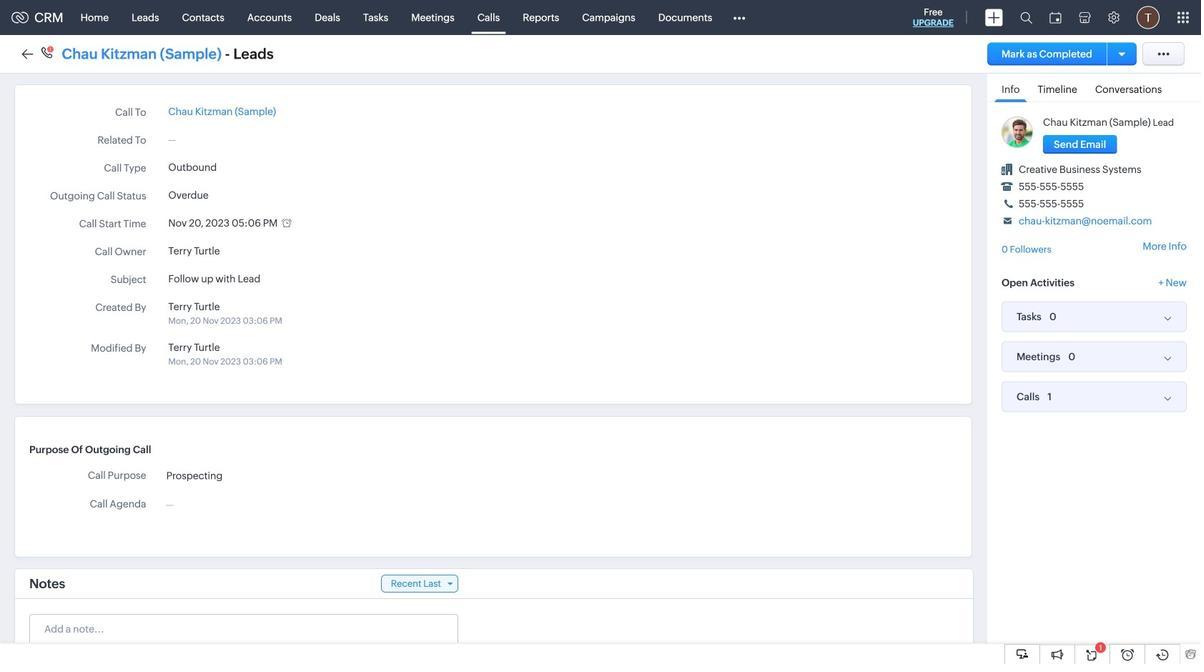 Task type: locate. For each thing, give the bounding box(es) containing it.
calendar image
[[1050, 12, 1062, 23]]

None button
[[1043, 135, 1117, 154]]

search image
[[1021, 11, 1033, 24]]



Task type: vqa. For each thing, say whether or not it's contained in the screenshot.
Signals element
no



Task type: describe. For each thing, give the bounding box(es) containing it.
create menu image
[[986, 9, 1003, 26]]

logo image
[[11, 12, 29, 23]]

create menu element
[[977, 0, 1012, 35]]

search element
[[1012, 0, 1041, 35]]

Add a note... field
[[30, 622, 457, 637]]

profile image
[[1137, 6, 1160, 29]]

profile element
[[1129, 0, 1169, 35]]

Other Modules field
[[724, 6, 755, 29]]



